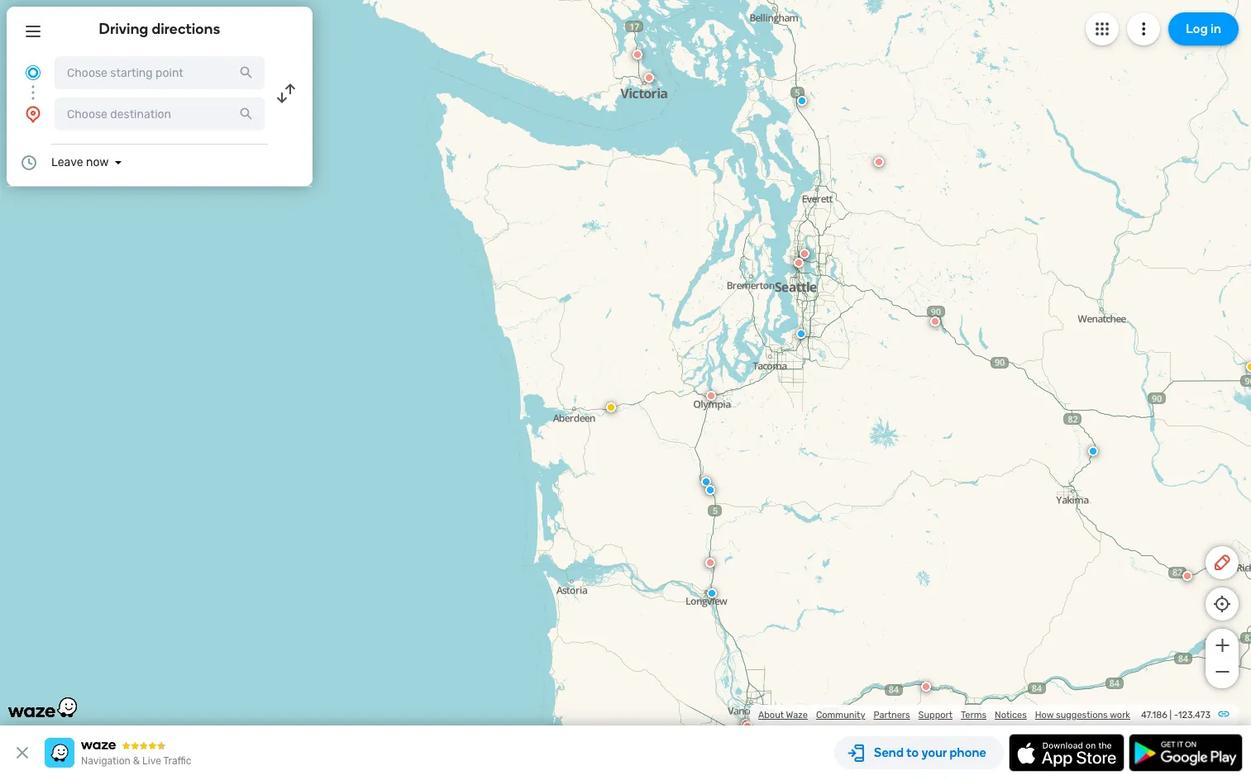 Task type: vqa. For each thing, say whether or not it's contained in the screenshot.
11:15
no



Task type: locate. For each thing, give the bounding box(es) containing it.
police image
[[797, 329, 807, 339], [706, 486, 716, 496], [707, 589, 717, 599]]

1 horizontal spatial hazard image
[[1247, 362, 1252, 372]]

0 vertical spatial police image
[[797, 96, 807, 106]]

road closed image
[[800, 249, 810, 259], [794, 258, 804, 268], [931, 317, 941, 327], [706, 558, 716, 568], [1183, 572, 1193, 582], [922, 682, 932, 692], [741, 720, 751, 730], [743, 722, 753, 732]]

2 vertical spatial police image
[[707, 589, 717, 599]]

how
[[1036, 711, 1054, 721]]

zoom in image
[[1212, 636, 1233, 656]]

leave
[[51, 156, 83, 170]]

&
[[133, 756, 140, 768]]

|
[[1170, 711, 1172, 721]]

1 vertical spatial police image
[[1089, 447, 1099, 457]]

partners
[[874, 711, 910, 721]]

1 vertical spatial police image
[[706, 486, 716, 496]]

driving
[[99, 20, 148, 38]]

0 horizontal spatial police image
[[702, 477, 711, 487]]

suggestions
[[1056, 711, 1108, 721]]

directions
[[152, 20, 220, 38]]

2 vertical spatial police image
[[702, 477, 711, 487]]

-
[[1175, 711, 1179, 721]]

hazard image
[[1247, 362, 1252, 372], [606, 403, 616, 413]]

notices
[[995, 711, 1027, 721]]

how suggestions work link
[[1036, 711, 1131, 721]]

1 horizontal spatial police image
[[797, 96, 807, 106]]

leave now
[[51, 156, 109, 170]]

navigation & live traffic
[[81, 756, 191, 768]]

support link
[[919, 711, 953, 721]]

0 horizontal spatial hazard image
[[606, 403, 616, 413]]

road closed image
[[633, 50, 643, 60], [644, 73, 654, 83], [874, 157, 884, 167], [706, 391, 716, 401]]

0 vertical spatial hazard image
[[1247, 362, 1252, 372]]

now
[[86, 156, 109, 170]]

47.186 | -123.473
[[1142, 711, 1211, 721]]

police image
[[797, 96, 807, 106], [1089, 447, 1099, 457], [702, 477, 711, 487]]

zoom out image
[[1212, 663, 1233, 682]]



Task type: describe. For each thing, give the bounding box(es) containing it.
1 vertical spatial hazard image
[[606, 403, 616, 413]]

about waze community partners support terms notices how suggestions work
[[759, 711, 1131, 721]]

location image
[[23, 104, 43, 124]]

123.473
[[1179, 711, 1211, 721]]

traffic
[[163, 756, 191, 768]]

terms
[[961, 711, 987, 721]]

terms link
[[961, 711, 987, 721]]

47.186
[[1142, 711, 1168, 721]]

navigation
[[81, 756, 131, 768]]

driving directions
[[99, 20, 220, 38]]

pencil image
[[1213, 553, 1233, 573]]

notices link
[[995, 711, 1027, 721]]

support
[[919, 711, 953, 721]]

Choose starting point text field
[[55, 56, 265, 89]]

x image
[[12, 744, 32, 764]]

community
[[816, 711, 866, 721]]

current location image
[[23, 63, 43, 83]]

about waze link
[[759, 711, 808, 721]]

live
[[142, 756, 161, 768]]

partners link
[[874, 711, 910, 721]]

2 horizontal spatial police image
[[1089, 447, 1099, 457]]

link image
[[1218, 708, 1231, 721]]

Choose destination text field
[[55, 98, 265, 131]]

about
[[759, 711, 784, 721]]

waze
[[786, 711, 808, 721]]

0 vertical spatial police image
[[797, 329, 807, 339]]

community link
[[816, 711, 866, 721]]

work
[[1110, 711, 1131, 721]]

clock image
[[19, 153, 39, 173]]



